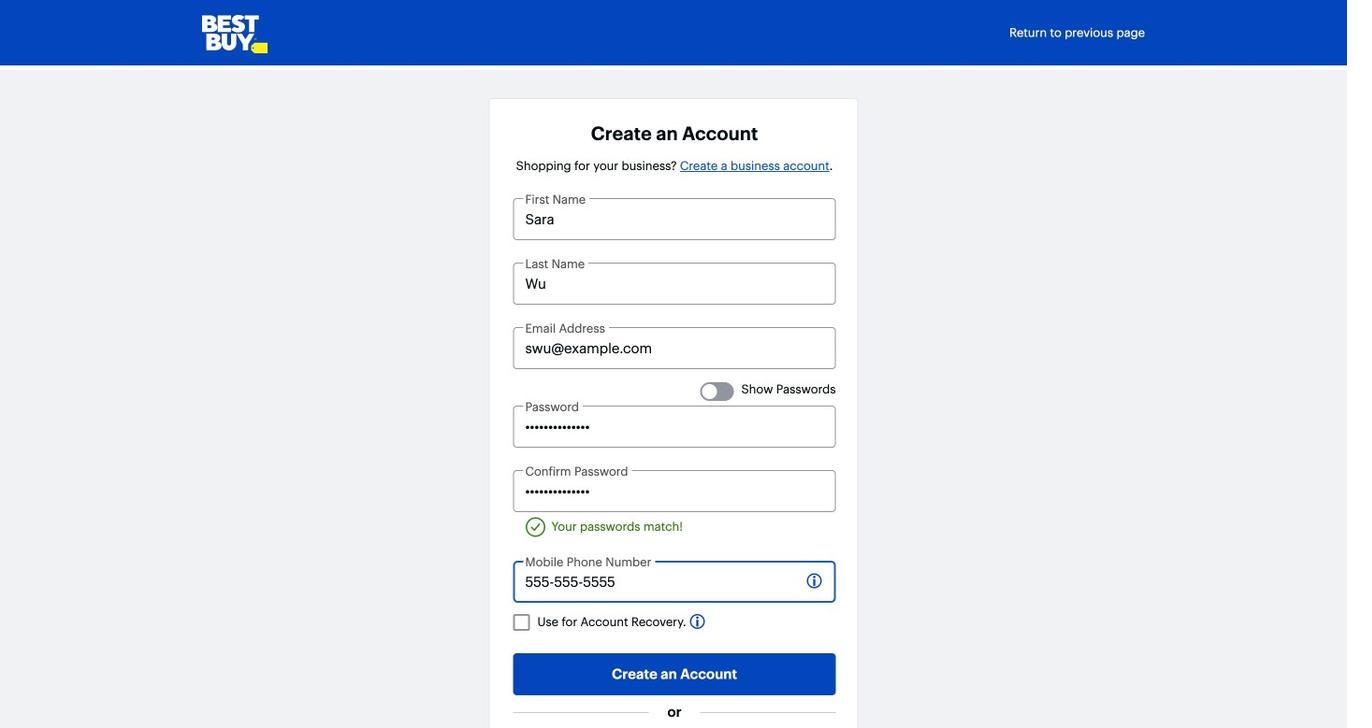 Task type: vqa. For each thing, say whether or not it's contained in the screenshot.
My Best Buy Credit Card image
no



Task type: describe. For each thing, give the bounding box(es) containing it.
mobile phone number info image
[[807, 574, 822, 589]]

2   password field from the top
[[513, 471, 836, 513]]

2   text field from the top
[[513, 263, 836, 305]]



Task type: locate. For each thing, give the bounding box(es) containing it.
None telephone field
[[513, 561, 836, 603]]

1   text field from the top
[[513, 198, 836, 240]]

0 vertical spatial   password field
[[513, 406, 836, 448]]

  email field
[[513, 327, 836, 370]]

  password field
[[513, 406, 836, 448], [513, 471, 836, 513]]

  text field
[[513, 198, 836, 240], [513, 263, 836, 305]]

1   password field from the top
[[513, 406, 836, 448]]

0 vertical spatial   text field
[[513, 198, 836, 240]]

account recovery phone info image
[[690, 614, 705, 629]]

Use this mobile number for Account Recovery. checkbox
[[513, 615, 530, 632]]

best buy home image
[[202, 0, 268, 65]]

1 vertical spatial   text field
[[513, 263, 836, 305]]

1 vertical spatial   password field
[[513, 471, 836, 513]]



